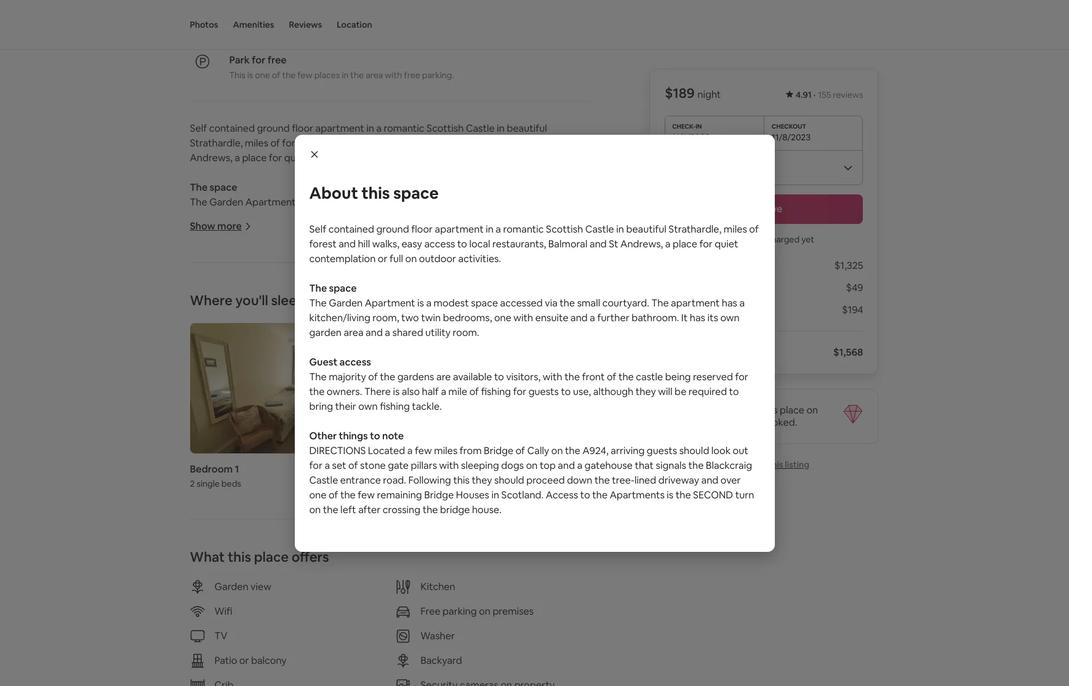 Task type: locate. For each thing, give the bounding box(es) containing it.
proceed
[[506, 373, 544, 386], [527, 474, 565, 487]]

2 vertical spatial area
[[344, 326, 364, 339]]

kitchen/living down "about"
[[266, 211, 327, 224]]

stone down 'things'
[[360, 459, 386, 472]]

is inside the majority of the gardens are available to visitors, with the front of the castle being reserved for the owners. there is also half a mile of fishing for guests to use, although they will be required to bring their own fishing tackle.
[[331, 285, 338, 297]]

turn up 'things'
[[345, 403, 364, 416]]

1 vertical spatial although
[[594, 385, 634, 398]]

required
[[243, 299, 281, 312], [689, 385, 727, 398]]

1 vertical spatial bridge
[[440, 504, 470, 516]]

easy up the majority of the gardens are available to visitors, with the front of the castle being reserved for the owners. there is also half a mile of fishing for guests to use, although they will be required to bring their own fishing tackle.
[[402, 237, 422, 250]]

lined inside other things to note directions located a few miles from bridge of cally on the a924, arriving guests should look out for a set of stone gate pillars with sleeping dogs on top and a gatehouse that signals the blackcraig castle entrance road. following this they should proceed down the tree-lined driveway and over one of the few remaining bridge houses in scotland. access to the apartments is the second turn on the left after crossing the bridge house.
[[635, 474, 657, 487]]

listing
[[786, 459, 810, 471]]

full up the majority of the gardens are available to visitors, with the front of the castle being reserved for the owners. there is also half a mile of fishing for guests to use, although they will be required to bring their own fishing tackle.
[[390, 252, 403, 265]]

dogs
[[421, 358, 444, 371], [502, 459, 524, 472]]

1 horizontal spatial look
[[712, 444, 731, 457]]

bedroom 1 2 single beds
[[190, 463, 241, 490]]

entrance down guest
[[320, 373, 360, 386]]

garden
[[209, 196, 243, 209], [329, 297, 363, 309], [215, 581, 249, 594]]

2 bedroom from the left
[[396, 463, 439, 476]]

0 vertical spatial romantic
[[384, 122, 425, 135]]

pillars
[[331, 358, 357, 371], [411, 459, 437, 472]]

over down guest
[[299, 388, 319, 401]]

0 vertical spatial room.
[[444, 225, 470, 238]]

although inside guest access the majority of the gardens are available to visitors, with the front of the castle being reserved for the owners. there is also half a mile of fishing for guests to use, although they will be required to bring their own fishing tackle.
[[594, 385, 634, 398]]

required inside guest access the majority of the gardens are available to visitors, with the front of the castle being reserved for the owners. there is also half a mile of fishing for guests to use, although they will be required to bring their own fishing tackle.
[[689, 385, 727, 398]]

0 horizontal spatial will
[[213, 299, 227, 312]]

of
[[247, 28, 256, 39], [272, 70, 280, 81], [271, 137, 280, 150], [750, 223, 759, 236], [249, 270, 259, 283], [488, 270, 497, 283], [408, 285, 417, 297], [396, 344, 406, 357], [268, 358, 278, 371], [369, 370, 378, 383], [607, 370, 617, 383], [470, 385, 479, 398], [340, 388, 350, 401], [516, 444, 525, 457], [349, 459, 358, 472], [329, 489, 338, 502]]

0 horizontal spatial beautiful
[[507, 122, 547, 135]]

0 horizontal spatial blackcraig
[[240, 373, 286, 386]]

majority down guest
[[329, 370, 366, 383]]

bridge
[[365, 344, 394, 357], [436, 388, 466, 401], [484, 444, 514, 457], [424, 489, 454, 502]]

0 horizontal spatial are
[[317, 270, 332, 283]]

courtyard. inside about this space 'dialog'
[[603, 297, 650, 309]]

look inside other things to note directions located a few miles from bridge of cally on the a924, arriving guests should look out for a set of stone gate pillars with sleeping dogs on top and a gatehouse that signals the blackcraig castle entrance road. following this they should proceed down the tree-lined driveway and over one of the few remaining bridge houses in scotland. access to the apartments is the second turn on the left after crossing the bridge house.
[[712, 444, 731, 457]]

required right where
[[243, 299, 281, 312]]

0 horizontal spatial driveway
[[237, 388, 277, 401]]

use, inside guest access the majority of the gardens are available to visitors, with the front of the castle being reserved for the owners. there is also half a mile of fishing for guests to use, although they will be required to bring their own fishing tackle.
[[573, 385, 591, 398]]

show more
[[190, 220, 242, 233]]

left inside directions located a few miles from bridge of cally on the a924, arriving guests should look out for a set of stone gate pillars with sleeping dogs on top and a gatehouse that signals the blackcraig castle entrance road. following this they should proceed down the tree-lined driveway and over one of the few remaining bridge houses in scotland. access to the apartments is the second turn on the left after crossing the bridge house.
[[397, 403, 413, 416]]

reserved up the "usually"
[[693, 370, 733, 383]]

this inside directions located a few miles from bridge of cally on the a924, arriving guests should look out for a set of stone gate pillars with sleeping dogs on top and a gatehouse that signals the blackcraig castle entrance road. following this they should proceed down the tree-lined driveway and over one of the few remaining bridge houses in scotland. access to the apartments is the second turn on the left after crossing the bridge house.
[[433, 373, 449, 386]]

castle inside guest access the majority of the gardens are available to visitors, with the front of the castle being reserved for the owners. there is also half a mile of fishing for guests to use, although they will be required to bring their own fishing tackle.
[[636, 370, 663, 383]]

modest inside about this space 'dialog'
[[434, 297, 469, 309]]

1 vertical spatial bring
[[309, 400, 333, 413]]

0 horizontal spatial being
[[546, 270, 572, 283]]

down
[[546, 373, 572, 386], [567, 474, 593, 487]]

access inside guest access the majority of the gardens are available to visitors, with the front of the castle being reserved for the owners. there is also half a mile of fishing for guests to use, although they will be required to bring their own fishing tackle.
[[340, 356, 371, 369]]

location up recent
[[258, 12, 296, 25]]

0 vertical spatial houses
[[468, 388, 501, 401]]

view
[[251, 581, 272, 594]]

garden up guest
[[309, 326, 342, 339]]

is inside john's place on airbnb is usually fully booked.
[[698, 416, 705, 429]]

look inside directions located a few miles from bridge of cally on the a924, arriving guests should look out for a set of stone gate pillars with sleeping dogs on top and a gatehouse that signals the blackcraig castle entrance road. following this they should proceed down the tree-lined driveway and over one of the few remaining bridge houses in scotland. access to the apartments is the second turn on the left after crossing the bridge house.
[[190, 358, 209, 371]]

beds
[[222, 479, 241, 490], [428, 479, 447, 490]]

apartments inside other things to note directions located a few miles from bridge of cally on the a924, arriving guests should look out for a set of stone gate pillars with sleeping dogs on top and a gatehouse that signals the blackcraig castle entrance road. following this they should proceed down the tree-lined driveway and over one of the few remaining bridge houses in scotland. access to the apartments is the second turn on the left after crossing the bridge house.
[[610, 489, 665, 502]]

0 horizontal spatial tree-
[[190, 388, 213, 401]]

ground
[[257, 122, 290, 135], [377, 223, 409, 236]]

this for about this space
[[362, 183, 390, 204]]

required up the "usually"
[[689, 385, 727, 398]]

one inside other things to note directions located a few miles from bridge of cally on the a924, arriving guests should look out for a set of stone gate pillars with sleeping dogs on top and a gatehouse that signals the blackcraig castle entrance road. following this they should proceed down the tree-lined driveway and over one of the few remaining bridge houses in scotland. access to the apartments is the second turn on the left after crossing the bridge house.
[[309, 489, 327, 502]]

1 vertical spatial reserved
[[693, 370, 733, 383]]

driveway inside directions located a few miles from bridge of cally on the a924, arriving guests should look out for a set of stone gate pillars with sleeping dogs on top and a gatehouse that signals the blackcraig castle entrance road. following this they should proceed down the tree-lined driveway and over one of the few remaining bridge houses in scotland. access to the apartments is the second turn on the left after crossing the bridge house.
[[237, 388, 277, 401]]

bedroom for bedroom 1
[[190, 463, 233, 476]]

over inside directions located a few miles from bridge of cally on the a924, arriving guests should look out for a set of stone gate pillars with sleeping dogs on top and a gatehouse that signals the blackcraig castle entrance road. following this they should proceed down the tree-lined driveway and over one of the few remaining bridge houses in scotland. access to the apartments is the second turn on the left after crossing the bridge house.
[[299, 388, 319, 401]]

remaining up note
[[389, 388, 434, 401]]

for inside directions located a few miles from bridge of cally on the a924, arriving guests should look out for a set of stone gate pillars with sleeping dogs on top and a gatehouse that signals the blackcraig castle entrance road. following this they should proceed down the tree-lined driveway and over one of the few remaining bridge houses in scotland. access to the apartments is the second turn on the left after crossing the bridge house.
[[229, 358, 242, 371]]

activities. inside about this space 'dialog'
[[459, 252, 501, 265]]

remaining down note
[[377, 489, 422, 502]]

0 vertical spatial crossing
[[440, 403, 477, 416]]

courtyard.
[[483, 196, 530, 209], [603, 297, 650, 309]]

1 horizontal spatial over
[[721, 474, 741, 487]]

0 horizontal spatial local
[[442, 137, 463, 150]]

should
[[560, 344, 590, 357], [474, 373, 504, 386], [680, 444, 710, 457], [495, 474, 525, 487]]

stone inside other things to note directions located a few miles from bridge of cally on the a924, arriving guests should look out for a set of stone gate pillars with sleeping dogs on top and a gatehouse that signals the blackcraig castle entrance road. following this they should proceed down the tree-lined driveway and over one of the few remaining bridge houses in scotland. access to the apartments is the second turn on the left after crossing the bridge house.
[[360, 459, 386, 472]]

utility
[[416, 225, 442, 238], [426, 326, 451, 339]]

0 vertical spatial self contained ground floor apartment in a romantic scottish castle in beautiful strathardle, miles of forest and hill walks, easy access to local restaurants, balmoral and st andrews, a place for quiet contemplation or full on outdoor activities.
[[190, 122, 594, 164]]

1 vertical spatial scottish
[[546, 223, 584, 236]]

2 single from the left
[[403, 479, 426, 490]]

washer
[[421, 630, 455, 643]]

to inside directions located a few miles from bridge of cally on the a924, arriving guests should look out for a set of stone gate pillars with sleeping dogs on top and a gatehouse that signals the blackcraig castle entrance road. following this they should proceed down the tree-lined driveway and over one of the few remaining bridge houses in scotland. access to the apartments is the second turn on the left after crossing the bridge house.
[[190, 403, 200, 416]]

top
[[460, 358, 476, 371], [540, 459, 556, 472]]

1 vertical spatial strathardle,
[[669, 223, 722, 236]]

garden down "about"
[[300, 225, 333, 238]]

0 horizontal spatial reserved
[[190, 285, 230, 297]]

things
[[339, 430, 368, 443]]

self
[[190, 122, 207, 135], [309, 223, 327, 236]]

that inside other things to note directions located a few miles from bridge of cally on the a924, arriving guests should look out for a set of stone gate pillars with sleeping dogs on top and a gatehouse that signals the blackcraig castle entrance road. following this they should proceed down the tree-lined driveway and over one of the few remaining bridge houses in scotland. access to the apartments is the second turn on the left after crossing the bridge house.
[[635, 459, 654, 472]]

1 vertical spatial located
[[368, 444, 405, 457]]

road. inside other things to note directions located a few miles from bridge of cally on the a924, arriving guests should look out for a set of stone gate pillars with sleeping dogs on top and a gatehouse that signals the blackcraig castle entrance road. following this they should proceed down the tree-lined driveway and over one of the few remaining bridge houses in scotland. access to the apartments is the second turn on the left after crossing the bridge house.
[[383, 474, 406, 487]]

visitors, inside guest access the majority of the gardens are available to visitors, with the front of the castle being reserved for the owners. there is also half a mile of fishing for guests to use, although they will be required to bring their own fishing tackle.
[[507, 370, 541, 383]]

being inside the majority of the gardens are available to visitors, with the front of the castle being reserved for the owners. there is also half a mile of fishing for guests to use, although they will be required to bring their own fishing tackle.
[[546, 270, 572, 283]]

1 vertical spatial down
[[567, 474, 593, 487]]

1 vertical spatial activities.
[[459, 252, 501, 265]]

1 horizontal spatial stone
[[360, 459, 386, 472]]

1 horizontal spatial beautiful
[[627, 223, 667, 236]]

the inside the majority of the gardens are available to visitors, with the front of the castle being reserved for the owners. there is also half a mile of fishing for guests to use, although they will be required to bring their own fishing tackle.
[[190, 270, 207, 283]]

the inside great location 95% of recent guests gave the location a 5-star rating.
[[335, 28, 348, 39]]

it left the 'service' on the right of page
[[682, 311, 688, 324]]

is inside guest access the majority of the gardens are available to visitors, with the front of the castle being reserved for the owners. there is also half a mile of fishing for guests to use, although they will be required to bring their own fishing tackle.
[[393, 385, 400, 398]]

2 inside bedroom 1 2 single beds
[[190, 479, 195, 490]]

star
[[398, 28, 414, 39]]

1 vertical spatial from
[[460, 444, 482, 457]]

set inside other things to note directions located a few miles from bridge of cally on the a924, arriving guests should look out for a set of stone gate pillars with sleeping dogs on top and a gatehouse that signals the blackcraig castle entrance road. following this they should proceed down the tree-lined driveway and over one of the few remaining bridge houses in scotland. access to the apartments is the second turn on the left after crossing the bridge house.
[[332, 459, 347, 472]]

usually
[[707, 416, 738, 429]]

bedroom inside bedroom 2 2 single beds
[[396, 463, 439, 476]]

the space the garden apartment is a modest space accessed via the small courtyard.  the apartment has a kitchen/living room, two twin bedrooms, one with ensuite and a further bathroom. it has its own garden area and a shared utility room. inside about this space 'dialog'
[[309, 282, 745, 339]]

1 vertical spatial proceed
[[527, 474, 565, 487]]

majority up where
[[209, 270, 247, 283]]

half inside the majority of the gardens are available to visitors, with the front of the castle being reserved for the owners. there is also half a mile of fishing for guests to use, although they will be required to bring their own fishing tackle.
[[360, 285, 377, 297]]

area right places
[[366, 70, 383, 81]]

located inside other things to note directions located a few miles from bridge of cally on the a924, arriving guests should look out for a set of stone gate pillars with sleeping dogs on top and a gatehouse that signals the blackcraig castle entrance road. following this they should proceed down the tree-lined driveway and over one of the few remaining bridge houses in scotland. access to the apartments is the second turn on the left after crossing the bridge house.
[[368, 444, 405, 457]]

located down note
[[368, 444, 405, 457]]

romantic
[[384, 122, 425, 135], [504, 223, 544, 236]]

2 beds from the left
[[428, 479, 447, 490]]

0 vertical spatial self
[[190, 122, 207, 135]]

bridge
[[497, 403, 527, 416], [440, 504, 470, 516]]

its
[[266, 225, 277, 238], [708, 311, 719, 324]]

castle
[[466, 122, 495, 135], [586, 223, 614, 236], [289, 373, 317, 386], [309, 474, 338, 487]]

visitors,
[[387, 270, 421, 283], [507, 370, 541, 383]]

scottish
[[427, 122, 464, 135], [546, 223, 584, 236]]

1 horizontal spatial directions
[[309, 444, 366, 457]]

bedroom 1 image
[[396, 323, 592, 454], [396, 323, 592, 454]]

or right patio in the left of the page
[[240, 655, 249, 668]]

small
[[458, 196, 481, 209], [578, 297, 601, 309]]

few up note
[[370, 388, 387, 401]]

room,
[[329, 211, 356, 224], [373, 311, 399, 324]]

andrews, inside about this space 'dialog'
[[621, 237, 664, 250]]

entrance down 'things'
[[340, 474, 381, 487]]

1 vertical spatial their
[[335, 400, 357, 413]]

houses inside directions located a few miles from bridge of cally on the a924, arriving guests should look out for a set of stone gate pillars with sleeping dogs on top and a gatehouse that signals the blackcraig castle entrance road. following this they should proceed down the tree-lined driveway and over one of the few remaining bridge houses in scotland. access to the apartments is the second turn on the left after crossing the bridge house.
[[468, 388, 501, 401]]

strathardle,
[[190, 137, 243, 150], [669, 223, 722, 236]]

their up 'things'
[[335, 400, 357, 413]]

is inside park for free this is one of the few places in the area with free parking.
[[247, 70, 253, 81]]

parking
[[443, 606, 477, 619]]

1 vertical spatial houses
[[456, 489, 490, 502]]

1 vertical spatial sleeping
[[461, 459, 499, 472]]

2
[[441, 463, 447, 476], [190, 479, 195, 490], [396, 479, 401, 490]]

this for report this listing
[[769, 459, 784, 471]]

1 vertical spatial andrews,
[[621, 237, 664, 250]]

where you'll sleep
[[190, 292, 305, 309]]

cally inside directions located a few miles from bridge of cally on the a924, arriving guests should look out for a set of stone gate pillars with sleeping dogs on top and a gatehouse that signals the blackcraig castle entrance road. following this they should proceed down the tree-lined driveway and over one of the few remaining bridge houses in scotland. access to the apartments is the second turn on the left after crossing the bridge house.
[[408, 344, 430, 357]]

1 horizontal spatial apartment
[[365, 297, 415, 309]]

1 horizontal spatial cally
[[528, 444, 550, 457]]

place
[[242, 152, 267, 164], [673, 237, 698, 250], [780, 404, 805, 417], [254, 549, 289, 566]]

0 vertical spatial full
[[390, 152, 404, 164]]

free left parking.
[[404, 70, 421, 81]]

this for what this place offers
[[228, 549, 251, 566]]

bring
[[296, 299, 319, 312], [309, 400, 333, 413]]

contained down "about"
[[329, 223, 374, 236]]

bedroom down note
[[396, 463, 439, 476]]

it inside about this space 'dialog'
[[682, 311, 688, 324]]

remaining inside directions located a few miles from bridge of cally on the a924, arriving guests should look out for a set of stone gate pillars with sleeping dogs on top and a gatehouse that signals the blackcraig castle entrance road. following this they should proceed down the tree-lined driveway and over one of the few remaining bridge houses in scotland. access to the apartments is the second turn on the left after crossing the bridge house.
[[389, 388, 434, 401]]

apartments
[[219, 403, 274, 416], [610, 489, 665, 502]]

airbnb left the 'service' on the right of page
[[665, 304, 696, 317]]

0 vertical spatial will
[[213, 299, 227, 312]]

access inside other things to note directions located a few miles from bridge of cally on the a924, arriving guests should look out for a set of stone gate pillars with sleeping dogs on top and a gatehouse that signals the blackcraig castle entrance road. following this they should proceed down the tree-lined driveway and over one of the few remaining bridge houses in scotland. access to the apartments is the second turn on the left after crossing the bridge house.
[[546, 489, 579, 502]]

driveway
[[237, 388, 277, 401], [659, 474, 700, 487]]

$194
[[843, 304, 864, 317]]

1 horizontal spatial located
[[368, 444, 405, 457]]

apartment
[[246, 196, 296, 209], [365, 297, 415, 309]]

1 horizontal spatial st
[[609, 237, 619, 250]]

owners.
[[265, 285, 300, 297], [327, 385, 362, 398]]

1 vertical spatial contained
[[329, 223, 374, 236]]

0 horizontal spatial gardens
[[278, 270, 315, 283]]

road. down note
[[383, 474, 406, 487]]

quiet
[[284, 152, 308, 164], [715, 237, 739, 250]]

arriving
[[492, 344, 526, 357], [611, 444, 645, 457]]

1 bedroom from the left
[[190, 463, 233, 476]]

a924, inside directions located a few miles from bridge of cally on the a924, arriving guests should look out for a set of stone gate pillars with sleeping dogs on top and a gatehouse that signals the blackcraig castle entrance road. following this they should proceed down the tree-lined driveway and over one of the few remaining bridge houses in scotland. access to the apartments is the second turn on the left after crossing the bridge house.
[[463, 344, 490, 357]]

garden right "sleep"
[[329, 297, 363, 309]]

contemplation up the majority of the gardens are available to visitors, with the front of the castle being reserved for the owners. there is also half a mile of fishing for guests to use, although they will be required to bring their own fishing tackle.
[[309, 252, 376, 265]]

further inside about this space 'dialog'
[[598, 311, 630, 324]]

house. inside directions located a few miles from bridge of cally on the a924, arriving guests should look out for a set of stone gate pillars with sleeping dogs on top and a gatehouse that signals the blackcraig castle entrance road. following this they should proceed down the tree-lined driveway and over one of the few remaining bridge houses in scotland. access to the apartments is the second turn on the left after crossing the bridge house.
[[529, 403, 559, 416]]

shared down the majority of the gardens are available to visitors, with the front of the castle being reserved for the owners. there is also half a mile of fishing for guests to use, although they will be required to bring their own fishing tackle.
[[393, 326, 423, 339]]

1 horizontal spatial lined
[[635, 474, 657, 487]]

turn down report
[[736, 489, 755, 502]]

0 vertical spatial following
[[388, 373, 431, 386]]

2 airbnb from the top
[[665, 416, 696, 429]]

contemplation up "about"
[[310, 152, 377, 164]]

that inside directions located a few miles from bridge of cally on the a924, arriving guests should look out for a set of stone gate pillars with sleeping dogs on top and a gatehouse that signals the blackcraig castle entrance road. following this they should proceed down the tree-lined driveway and over one of the few remaining bridge houses in scotland. access to the apartments is the second turn on the left after crossing the bridge house.
[[555, 358, 574, 371]]

0 vertical spatial entrance
[[320, 373, 360, 386]]

1 horizontal spatial after
[[415, 403, 438, 416]]

1 vertical spatial are
[[437, 370, 451, 383]]

1 horizontal spatial set
[[332, 459, 347, 472]]

john's
[[749, 404, 778, 417]]

located
[[249, 344, 286, 357], [368, 444, 405, 457]]

apartments inside directions located a few miles from bridge of cally on the a924, arriving guests should look out for a set of stone gate pillars with sleeping dogs on top and a gatehouse that signals the blackcraig castle entrance road. following this they should proceed down the tree-lined driveway and over one of the few remaining bridge houses in scotland. access to the apartments is the second turn on the left after crossing the bridge house.
[[219, 403, 274, 416]]

castle inside other things to note directions located a few miles from bridge of cally on the a924, arriving guests should look out for a set of stone gate pillars with sleeping dogs on top and a gatehouse that signals the blackcraig castle entrance road. following this they should proceed down the tree-lined driveway and over one of the few remaining bridge houses in scotland. access to the apartments is the second turn on the left after crossing the bridge house.
[[309, 474, 338, 487]]

kitchen/living inside about this space 'dialog'
[[309, 311, 371, 324]]

1 vertical spatial visitors,
[[507, 370, 541, 383]]

walks, up the majority of the gardens are available to visitors, with the front of the castle being reserved for the owners. there is also half a mile of fishing for guests to use, although they will be required to bring their own fishing tackle.
[[372, 237, 400, 250]]

its left fee
[[708, 311, 719, 324]]

front
[[463, 270, 486, 283], [582, 370, 605, 383]]

left
[[397, 403, 413, 416], [341, 504, 356, 516]]

over down report
[[721, 474, 741, 487]]

report
[[739, 459, 767, 471]]

directions down other
[[309, 444, 366, 457]]

castle inside the majority of the gardens are available to visitors, with the front of the castle being reserved for the owners. there is also half a mile of fishing for guests to use, although they will be required to bring their own fishing tackle.
[[517, 270, 544, 283]]

easy up about this space
[[375, 137, 395, 150]]

are inside the majority of the gardens are available to visitors, with the front of the castle being reserved for the owners. there is also half a mile of fishing for guests to use, although they will be required to bring their own fishing tackle.
[[317, 270, 332, 283]]

1 horizontal spatial easy
[[402, 237, 422, 250]]

one inside directions located a few miles from bridge of cally on the a924, arriving guests should look out for a set of stone gate pillars with sleeping dogs on top and a gatehouse that signals the blackcraig castle entrance road. following this they should proceed down the tree-lined driveway and over one of the few remaining bridge houses in scotland. access to the apartments is the second turn on the left after crossing the bridge house.
[[321, 388, 338, 401]]

also up note
[[402, 385, 420, 398]]

1 vertical spatial two
[[402, 311, 419, 324]]

1 vertical spatial be
[[229, 299, 241, 312]]

0 vertical spatial room,
[[329, 211, 356, 224]]

tackle.
[[398, 299, 428, 312], [412, 400, 442, 413]]

0 vertical spatial two
[[358, 211, 376, 224]]

stone left guest
[[280, 358, 306, 371]]

located inside directions located a few miles from bridge of cally on the a924, arriving guests should look out for a set of stone gate pillars with sleeping dogs on top and a gatehouse that signals the blackcraig castle entrance road. following this they should proceed down the tree-lined driveway and over one of the few remaining bridge houses in scotland. access to the apartments is the second turn on the left after crossing the bridge house.
[[249, 344, 286, 357]]

1 vertical spatial kitchen/living
[[309, 311, 371, 324]]

their right "sleep"
[[321, 299, 343, 312]]

1 horizontal spatial further
[[598, 311, 630, 324]]

2 for bedroom 1
[[190, 479, 195, 490]]

gatehouse inside other things to note directions located a few miles from bridge of cally on the a924, arriving guests should look out for a set of stone gate pillars with sleeping dogs on top and a gatehouse that signals the blackcraig castle entrance road. following this they should proceed down the tree-lined driveway and over one of the few remaining bridge houses in scotland. access to the apartments is the second turn on the left after crossing the bridge house.
[[585, 459, 633, 472]]

road.
[[362, 373, 386, 386], [383, 474, 406, 487]]

0 vertical spatial scotland.
[[513, 388, 556, 401]]

1 vertical spatial owners.
[[327, 385, 362, 398]]

its right more
[[266, 225, 277, 238]]

tv
[[215, 630, 228, 643]]

1 vertical spatial blackcraig
[[706, 459, 753, 472]]

apartment
[[316, 122, 364, 135], [190, 211, 239, 224], [435, 223, 484, 236], [671, 297, 720, 309]]

kitchen/living up guest
[[309, 311, 371, 324]]

free down recent
[[268, 54, 287, 67]]

or up about this space
[[379, 152, 388, 164]]

1 single from the left
[[197, 479, 220, 490]]

access
[[558, 388, 590, 401], [546, 489, 579, 502]]

single for bedroom 2
[[403, 479, 426, 490]]

1 vertical spatial out
[[733, 444, 749, 457]]

with inside the majority of the gardens are available to visitors, with the front of the castle being reserved for the owners. there is also half a mile of fishing for guests to use, although they will be required to bring their own fishing tackle.
[[424, 270, 443, 283]]

second down report this listing button
[[694, 489, 734, 502]]

bring inside guest access the majority of the gardens are available to visitors, with the front of the castle being reserved for the owners. there is also half a mile of fishing for guests to use, although they will be required to bring their own fishing tackle.
[[309, 400, 333, 413]]

beautiful
[[507, 122, 547, 135], [627, 223, 667, 236]]

with inside directions located a few miles from bridge of cally on the a924, arriving guests should look out for a set of stone gate pillars with sleeping dogs on top and a gatehouse that signals the blackcraig castle entrance road. following this they should proceed down the tree-lined driveway and over one of the few remaining bridge houses in scotland. access to the apartments is the second turn on the left after crossing the bridge house.
[[359, 358, 379, 371]]

a924, inside other things to note directions located a few miles from bridge of cally on the a924, arriving guests should look out for a set of stone gate pillars with sleeping dogs on top and a gatehouse that signals the blackcraig castle entrance road. following this they should proceed down the tree-lined driveway and over one of the few remaining bridge houses in scotland. access to the apartments is the second turn on the left after crossing the bridge house.
[[583, 444, 609, 457]]

reserved
[[190, 285, 230, 297], [693, 370, 733, 383]]

accessed inside about this space 'dialog'
[[500, 297, 543, 309]]

also right "sleep"
[[340, 285, 358, 297]]

0 vertical spatial apartments
[[219, 403, 274, 416]]

of inside great location 95% of recent guests gave the location a 5-star rating.
[[247, 28, 256, 39]]

also
[[340, 285, 358, 297], [402, 385, 420, 398]]

0 horizontal spatial beds
[[222, 479, 241, 490]]

airbnb left the "usually"
[[665, 416, 696, 429]]

although
[[532, 285, 572, 297], [594, 385, 634, 398]]

2 vertical spatial be
[[675, 385, 687, 398]]

a
[[384, 28, 389, 39], [377, 122, 382, 135], [235, 152, 240, 164], [307, 196, 312, 209], [259, 211, 264, 224], [547, 211, 552, 224], [496, 223, 501, 236], [376, 225, 381, 238], [666, 237, 671, 250], [379, 285, 385, 297], [426, 297, 432, 309], [740, 297, 745, 309], [590, 311, 596, 324], [385, 326, 390, 339], [288, 344, 293, 357], [244, 358, 250, 371], [497, 358, 502, 371], [441, 385, 447, 398], [408, 444, 413, 457], [325, 459, 330, 472], [577, 459, 583, 472]]

garden up more
[[209, 196, 243, 209]]

0 horizontal spatial bridge
[[440, 504, 470, 516]]

1 vertical spatial it
[[682, 311, 688, 324]]

they inside the majority of the gardens are available to visitors, with the front of the castle being reserved for the owners. there is also half a mile of fishing for guests to use, although they will be required to bring their own fishing tackle.
[[190, 299, 210, 312]]

sleeping
[[381, 358, 419, 371], [461, 459, 499, 472]]

it right show
[[240, 225, 246, 238]]

0 vertical spatial owners.
[[265, 285, 300, 297]]

0 vertical spatial small
[[458, 196, 481, 209]]

walks, up about this space
[[345, 137, 373, 150]]

0 horizontal spatial set
[[252, 358, 266, 371]]

0 horizontal spatial directions
[[190, 344, 247, 357]]

bring right you'll
[[296, 299, 319, 312]]

their inside the majority of the gardens are available to visitors, with the front of the castle being reserved for the owners. there is also half a mile of fishing for guests to use, although they will be required to bring their own fishing tackle.
[[321, 299, 343, 312]]

0 horizontal spatial a924,
[[463, 344, 490, 357]]

hill up "about"
[[331, 137, 343, 150]]

location left 5-
[[350, 28, 382, 39]]

0 horizontal spatial gatehouse
[[505, 358, 553, 371]]

and
[[312, 137, 329, 150], [563, 137, 580, 150], [528, 211, 545, 224], [357, 225, 374, 238], [339, 237, 356, 250], [590, 237, 607, 250], [571, 311, 588, 324], [366, 326, 383, 339], [478, 358, 495, 371], [279, 388, 297, 401], [558, 459, 575, 472], [702, 474, 719, 487]]

via
[[426, 196, 438, 209], [545, 297, 558, 309]]

set
[[252, 358, 266, 371], [332, 459, 347, 472]]

bedroom 2 with ensuite image
[[190, 323, 386, 454], [190, 323, 386, 454]]

0 horizontal spatial room,
[[329, 211, 356, 224]]

crossing
[[440, 403, 477, 416], [383, 504, 421, 516]]

0 vertical spatial dogs
[[421, 358, 444, 371]]

0 vertical spatial bridge
[[497, 403, 527, 416]]

1 vertical spatial location
[[350, 28, 382, 39]]

with inside park for free this is one of the few places in the area with free parking.
[[385, 70, 402, 81]]

dogs inside directions located a few miles from bridge of cally on the a924, arriving guests should look out for a set of stone gate pillars with sleeping dogs on top and a gatehouse that signals the blackcraig castle entrance road. following this they should proceed down the tree-lined driveway and over one of the few remaining bridge houses in scotland. access to the apartments is the second turn on the left after crossing the bridge house.
[[421, 358, 444, 371]]

1 horizontal spatial romantic
[[504, 223, 544, 236]]

following inside other things to note directions located a few miles from bridge of cally on the a924, arriving guests should look out for a set of stone gate pillars with sleeping dogs on top and a gatehouse that signals the blackcraig castle entrance road. following this they should proceed down the tree-lined driveway and over one of the few remaining bridge houses in scotland. access to the apartments is the second turn on the left after crossing the bridge house.
[[409, 474, 451, 487]]

reserved left you'll
[[190, 285, 230, 297]]

garden up wifi
[[215, 581, 249, 594]]

bring up other
[[309, 400, 333, 413]]

twin
[[378, 211, 398, 224], [421, 311, 441, 324]]

1 vertical spatial arriving
[[611, 444, 645, 457]]

blackcraig
[[240, 373, 286, 386], [706, 459, 753, 472]]

utility inside about this space 'dialog'
[[426, 326, 451, 339]]

1 beds from the left
[[222, 479, 241, 490]]

few left bedroom 2 2 single beds on the bottom
[[358, 489, 375, 502]]

beds for 1
[[222, 479, 241, 490]]

1 horizontal spatial its
[[708, 311, 719, 324]]

from inside other things to note directions located a few miles from bridge of cally on the a924, arriving guests should look out for a set of stone gate pillars with sleeping dogs on top and a gatehouse that signals the blackcraig castle entrance road. following this they should proceed down the tree-lined driveway and over one of the few remaining bridge houses in scotland. access to the apartments is the second turn on the left after crossing the bridge house.
[[460, 444, 482, 457]]

be inside the majority of the gardens are available to visitors, with the front of the castle being reserved for the owners. there is also half a mile of fishing for guests to use, although they will be required to bring their own fishing tackle.
[[229, 299, 241, 312]]

0 vertical spatial tree-
[[190, 388, 213, 401]]

amenities
[[233, 19, 274, 30]]

beautiful inside about this space 'dialog'
[[627, 223, 667, 236]]

0 horizontal spatial it
[[240, 225, 246, 238]]

0 horizontal spatial owners.
[[265, 285, 300, 297]]

or up the majority of the gardens are available to visitors, with the front of the castle being reserved for the owners. there is also half a mile of fishing for guests to use, although they will be required to bring their own fishing tackle.
[[378, 252, 388, 265]]

set inside directions located a few miles from bridge of cally on the a924, arriving guests should look out for a set of stone gate pillars with sleeping dogs on top and a gatehouse that signals the blackcraig castle entrance road. following this they should proceed down the tree-lined driveway and over one of the few remaining bridge houses in scotland. access to the apartments is the second turn on the left after crossing the bridge house.
[[252, 358, 266, 371]]

single
[[197, 479, 220, 490], [403, 479, 426, 490]]

for inside park for free this is one of the few places in the area with free parking.
[[252, 54, 266, 67]]

pillars inside directions located a few miles from bridge of cally on the a924, arriving guests should look out for a set of stone gate pillars with sleeping dogs on top and a gatehouse that signals the blackcraig castle entrance road. following this they should proceed down the tree-lined driveway and over one of the few remaining bridge houses in scotland. access to the apartments is the second turn on the left after crossing the bridge house.
[[331, 358, 357, 371]]

full
[[390, 152, 404, 164], [390, 252, 403, 265]]

1 vertical spatial set
[[332, 459, 347, 472]]

blackcraig inside other things to note directions located a few miles from bridge of cally on the a924, arriving guests should look out for a set of stone gate pillars with sleeping dogs on top and a gatehouse that signals the blackcraig castle entrance road. following this they should proceed down the tree-lined driveway and over one of the few remaining bridge houses in scotland. access to the apartments is the second turn on the left after crossing the bridge house.
[[706, 459, 753, 472]]

0 vertical spatial down
[[546, 373, 572, 386]]

second
[[303, 403, 343, 416], [694, 489, 734, 502]]

mile
[[387, 285, 406, 297], [449, 385, 468, 398]]

1 horizontal spatial sleeping
[[461, 459, 499, 472]]

out
[[211, 358, 227, 371], [733, 444, 749, 457]]

stone
[[280, 358, 306, 371], [360, 459, 386, 472]]

directions down where
[[190, 344, 247, 357]]

1 horizontal spatial free
[[404, 70, 421, 81]]

cally inside other things to note directions located a few miles from bridge of cally on the a924, arriving guests should look out for a set of stone gate pillars with sleeping dogs on top and a gatehouse that signals the blackcraig castle entrance road. following this they should proceed down the tree-lined driveway and over one of the few remaining bridge houses in scotland. access to the apartments is the second turn on the left after crossing the bridge house.
[[528, 444, 550, 457]]

second up other
[[303, 403, 343, 416]]

where you'll sleep region
[[185, 292, 597, 495]]

road. up note
[[362, 373, 386, 386]]

bedroom left 1
[[190, 463, 233, 476]]

own inside guest access the majority of the gardens are available to visitors, with the front of the castle being reserved for the owners. there is also half a mile of fishing for guests to use, although they will be required to bring their own fishing tackle.
[[359, 400, 378, 413]]

driveway inside other things to note directions located a few miles from bridge of cally on the a924, arriving guests should look out for a set of stone gate pillars with sleeping dogs on top and a gatehouse that signals the blackcraig castle entrance road. following this they should proceed down the tree-lined driveway and over one of the few remaining bridge houses in scotland. access to the apartments is the second turn on the left after crossing the bridge house.
[[659, 474, 700, 487]]

outdoor
[[420, 152, 457, 164], [419, 252, 456, 265]]

1 vertical spatial courtyard.
[[603, 297, 650, 309]]

0 vertical spatial available
[[334, 270, 373, 283]]

full up about this space
[[390, 152, 404, 164]]

after
[[415, 403, 438, 416], [359, 504, 381, 516]]

0 vertical spatial it
[[240, 225, 246, 238]]

local inside about this space 'dialog'
[[470, 237, 491, 250]]

area down "about"
[[335, 225, 355, 238]]

shared down about this space
[[383, 225, 414, 238]]

area down the majority of the gardens are available to visitors, with the front of the castle being reserved for the owners. there is also half a mile of fishing for guests to use, although they will be required to bring their own fishing tackle.
[[344, 326, 364, 339]]

0 vertical spatial left
[[397, 403, 413, 416]]

contained down this
[[209, 122, 255, 135]]

look
[[190, 358, 209, 371], [712, 444, 731, 457]]

few left places
[[298, 70, 313, 81]]

located down you'll
[[249, 344, 286, 357]]

1 vertical spatial apartment
[[365, 297, 415, 309]]

own
[[279, 225, 298, 238], [345, 299, 364, 312], [721, 311, 740, 324], [359, 400, 378, 413]]

bedrooms,
[[400, 211, 449, 224], [443, 311, 492, 324]]

for inside other things to note directions located a few miles from bridge of cally on the a924, arriving guests should look out for a set of stone gate pillars with sleeping dogs on top and a gatehouse that signals the blackcraig castle entrance road. following this they should proceed down the tree-lined driveway and over one of the few remaining bridge houses in scotland. access to the apartments is the second turn on the left after crossing the bridge house.
[[309, 459, 323, 472]]

hill up the majority of the gardens are available to visitors, with the front of the castle being reserved for the owners. there is also half a mile of fishing for guests to use, although they will be required to bring their own fishing tackle.
[[358, 237, 370, 250]]

bedroom
[[190, 463, 233, 476], [396, 463, 439, 476]]

few
[[298, 70, 313, 81], [296, 344, 313, 357], [370, 388, 387, 401], [415, 444, 432, 457], [358, 489, 375, 502]]

entrance inside other things to note directions located a few miles from bridge of cally on the a924, arriving guests should look out for a set of stone gate pillars with sleeping dogs on top and a gatehouse that signals the blackcraig castle entrance road. following this they should proceed down the tree-lined driveway and over one of the few remaining bridge houses in scotland. access to the apartments is the second turn on the left after crossing the bridge house.
[[340, 474, 381, 487]]

0 vertical spatial further
[[554, 211, 586, 224]]



Task type: vqa. For each thing, say whether or not it's contained in the screenshot.
ADD TO WISHLIST: SEIXAS, CAMINHA., PORTUGAL image
no



Task type: describe. For each thing, give the bounding box(es) containing it.
house. inside other things to note directions located a few miles from bridge of cally on the a924, arriving guests should look out for a set of stone gate pillars with sleeping dogs on top and a gatehouse that signals the blackcraig castle entrance road. following this they should proceed down the tree-lined driveway and over one of the few remaining bridge houses in scotland. access to the apartments is the second turn on the left after crossing the bridge house.
[[472, 504, 502, 516]]

reserve
[[746, 203, 783, 216]]

park for free this is one of the few places in the area with free parking.
[[229, 54, 454, 81]]

95%
[[229, 28, 245, 39]]

won't
[[731, 234, 753, 245]]

great
[[229, 12, 256, 25]]

great location 95% of recent guests gave the location a 5-star rating.
[[229, 12, 441, 39]]

lined inside directions located a few miles from bridge of cally on the a924, arriving guests should look out for a set of stone gate pillars with sleeping dogs on top and a gatehouse that signals the blackcraig castle entrance road. following this they should proceed down the tree-lined driveway and over one of the few remaining bridge houses in scotland. access to the apartments is the second turn on the left after crossing the bridge house.
[[213, 388, 234, 401]]

bring inside the majority of the gardens are available to visitors, with the front of the castle being reserved for the owners. there is also half a mile of fishing for guests to use, although they will be required to bring their own fishing tackle.
[[296, 299, 319, 312]]

directions located a few miles from bridge of cally on the a924, arriving guests should look out for a set of stone gate pillars with sleeping dogs on top and a gatehouse that signals the blackcraig castle entrance road. following this they should proceed down the tree-lined driveway and over one of the few remaining bridge houses in scotland. access to the apartments is the second turn on the left after crossing the bridge house.
[[190, 344, 592, 416]]

0 vertical spatial its
[[266, 225, 277, 238]]

stone inside directions located a few miles from bridge of cally on the a924, arriving guests should look out for a set of stone gate pillars with sleeping dogs on top and a gatehouse that signals the blackcraig castle entrance road. following this they should proceed down the tree-lined driveway and over one of the few remaining bridge houses in scotland. access to the apartments is the second turn on the left after crossing the bridge house.
[[280, 358, 306, 371]]

reviews button
[[289, 0, 322, 49]]

0 vertical spatial be
[[755, 234, 765, 245]]

about this space dialog
[[295, 135, 775, 552]]

of inside park for free this is one of the few places in the area with free parking.
[[272, 70, 280, 81]]

castle inside directions located a few miles from bridge of cally on the a924, arriving guests should look out for a set of stone gate pillars with sleeping dogs on top and a gatehouse that signals the blackcraig castle entrance road. following this they should proceed down the tree-lined driveway and over one of the few remaining bridge houses in scotland. access to the apartments is the second turn on the left after crossing the bridge house.
[[289, 373, 317, 386]]

own inside the majority of the gardens are available to visitors, with the front of the castle being reserved for the owners. there is also half a mile of fishing for guests to use, although they will be required to bring their own fishing tackle.
[[345, 299, 364, 312]]

$189
[[665, 84, 695, 102]]

0 horizontal spatial courtyard.
[[483, 196, 530, 209]]

what
[[190, 549, 225, 566]]

hill inside about this space 'dialog'
[[358, 237, 370, 250]]

balcony
[[251, 655, 287, 668]]

dogs inside other things to note directions located a few miles from bridge of cally on the a924, arriving guests should look out for a set of stone gate pillars with sleeping dogs on top and a gatehouse that signals the blackcraig castle entrance road. following this they should proceed down the tree-lined driveway and over one of the few remaining bridge houses in scotland. access to the apartments is the second turn on the left after crossing the bridge house.
[[502, 459, 524, 472]]

0 horizontal spatial hill
[[331, 137, 343, 150]]

entrance inside directions located a few miles from bridge of cally on the a924, arriving guests should look out for a set of stone gate pillars with sleeping dogs on top and a gatehouse that signals the blackcraig castle entrance road. following this they should proceed down the tree-lined driveway and over one of the few remaining bridge houses in scotland. access to the apartments is the second turn on the left after crossing the bridge house.
[[320, 373, 360, 386]]

location
[[337, 19, 372, 30]]

houses inside other things to note directions located a few miles from bridge of cally on the a924, arriving guests should look out for a set of stone gate pillars with sleeping dogs on top and a gatehouse that signals the blackcraig castle entrance road. following this they should proceed down the tree-lined driveway and over one of the few remaining bridge houses in scotland. access to the apartments is the second turn on the left after crossing the bridge house.
[[456, 489, 490, 502]]

0 vertical spatial access
[[397, 137, 428, 150]]

0 vertical spatial balmoral
[[521, 137, 561, 150]]

out inside directions located a few miles from bridge of cally on the a924, arriving guests should look out for a set of stone gate pillars with sleeping dogs on top and a gatehouse that signals the blackcraig castle entrance road. following this they should proceed down the tree-lined driveway and over one of the few remaining bridge houses in scotland. access to the apartments is the second turn on the left after crossing the bridge house.
[[211, 358, 227, 371]]

0 vertical spatial contemplation
[[310, 152, 377, 164]]

0 vertical spatial strathardle,
[[190, 137, 243, 150]]

also inside guest access the majority of the gardens are available to visitors, with the front of the castle being reserved for the owners. there is also half a mile of fishing for guests to use, although they will be required to bring their own fishing tackle.
[[402, 385, 420, 398]]

remaining inside other things to note directions located a few miles from bridge of cally on the a924, arriving guests should look out for a set of stone gate pillars with sleeping dogs on top and a gatehouse that signals the blackcraig castle entrance road. following this they should proceed down the tree-lined driveway and over one of the few remaining bridge houses in scotland. access to the apartments is the second turn on the left after crossing the bridge house.
[[377, 489, 422, 502]]

4.91
[[796, 89, 812, 100]]

front inside guest access the majority of the gardens are available to visitors, with the front of the castle being reserved for the owners. there is also half a mile of fishing for guests to use, although they will be required to bring their own fishing tackle.
[[582, 370, 605, 383]]

the majority of the gardens are available to visitors, with the front of the castle being reserved for the owners. there is also half a mile of fishing for guests to use, although they will be required to bring their own fishing tackle.
[[190, 270, 574, 312]]

0 vertical spatial ground
[[257, 122, 290, 135]]

proceed inside directions located a few miles from bridge of cally on the a924, arriving guests should look out for a set of stone gate pillars with sleeping dogs on top and a gatehouse that signals the blackcraig castle entrance road. following this they should proceed down the tree-lined driveway and over one of the few remaining bridge houses in scotland. access to the apartments is the second turn on the left after crossing the bridge house.
[[506, 373, 544, 386]]

0 vertical spatial garden
[[209, 196, 243, 209]]

pillars inside other things to note directions located a few miles from bridge of cally on the a924, arriving guests should look out for a set of stone gate pillars with sleeping dogs on top and a gatehouse that signals the blackcraig castle entrance road. following this they should proceed down the tree-lined driveway and over one of the few remaining bridge houses in scotland. access to the apartments is the second turn on the left after crossing the bridge house.
[[411, 459, 437, 472]]

garden view
[[215, 581, 272, 594]]

0 horizontal spatial ensuite
[[492, 211, 525, 224]]

0 horizontal spatial bathroom.
[[190, 225, 238, 238]]

0 horizontal spatial further
[[554, 211, 586, 224]]

available inside guest access the majority of the gardens are available to visitors, with the front of the castle being reserved for the owners. there is also half a mile of fishing for guests to use, although they will be required to bring their own fishing tackle.
[[453, 370, 492, 383]]

0 horizontal spatial apartment
[[246, 196, 296, 209]]

about
[[309, 183, 358, 204]]

the inside guest access the majority of the gardens are available to visitors, with the front of the castle being reserved for the owners. there is also half a mile of fishing for guests to use, although they will be required to bring their own fishing tackle.
[[309, 370, 327, 383]]

out inside other things to note directions located a few miles from bridge of cally on the a924, arriving guests should look out for a set of stone gate pillars with sleeping dogs on top and a gatehouse that signals the blackcraig castle entrance road. following this they should proceed down the tree-lined driveway and over one of the few remaining bridge houses in scotland. access to the apartments is the second turn on the left after crossing the bridge house.
[[733, 444, 749, 457]]

guests inside guest access the majority of the gardens are available to visitors, with the front of the castle being reserved for the owners. there is also half a mile of fishing for guests to use, although they will be required to bring their own fishing tackle.
[[529, 385, 559, 398]]

mile inside guest access the majority of the gardens are available to visitors, with the front of the castle being reserved for the owners. there is also half a mile of fishing for guests to use, although they will be required to bring their own fishing tackle.
[[449, 385, 468, 398]]

0 vertical spatial outdoor
[[420, 152, 457, 164]]

easy inside about this space 'dialog'
[[402, 237, 422, 250]]

0 vertical spatial forest
[[282, 137, 310, 150]]

1 vertical spatial access
[[425, 237, 455, 250]]

two inside about this space 'dialog'
[[402, 311, 419, 324]]

0 vertical spatial st
[[582, 137, 592, 150]]

service
[[698, 304, 731, 317]]

area inside about this space 'dialog'
[[344, 326, 364, 339]]

0 vertical spatial or
[[379, 152, 388, 164]]

2 for bedroom 2
[[396, 479, 401, 490]]

john's place on airbnb is usually fully booked.
[[665, 404, 819, 429]]

0 vertical spatial bedrooms,
[[400, 211, 449, 224]]

1
[[235, 463, 239, 476]]

reviews
[[834, 89, 864, 100]]

ground inside about this space 'dialog'
[[377, 223, 409, 236]]

what this place offers
[[190, 549, 329, 566]]

contained inside about this space 'dialog'
[[329, 223, 374, 236]]

directions inside directions located a few miles from bridge of cally on the a924, arriving guests should look out for a set of stone gate pillars with sleeping dogs on top and a gatehouse that signals the blackcraig castle entrance road. following this they should proceed down the tree-lined driveway and over one of the few remaining bridge houses in scotland. access to the apartments is the second turn on the left after crossing the bridge house.
[[190, 344, 247, 357]]

you'll
[[236, 292, 268, 309]]

on inside john's place on airbnb is usually fully booked.
[[807, 404, 819, 417]]

note
[[382, 430, 404, 443]]

$1,568
[[834, 346, 864, 359]]

half inside guest access the majority of the gardens are available to visitors, with the front of the castle being reserved for the owners. there is also half a mile of fishing for guests to use, although they will be required to bring their own fishing tackle.
[[422, 385, 439, 398]]

0 horizontal spatial quiet
[[284, 152, 308, 164]]

offers
[[292, 549, 329, 566]]

gave
[[314, 28, 333, 39]]

$1,325
[[835, 259, 864, 272]]

sleep
[[271, 292, 305, 309]]

gatehouse inside directions located a few miles from bridge of cally on the a924, arriving guests should look out for a set of stone gate pillars with sleeping dogs on top and a gatehouse that signals the blackcraig castle entrance road. following this they should proceed down the tree-lined driveway and over one of the few remaining bridge houses in scotland. access to the apartments is the second turn on the left after crossing the bridge house.
[[505, 358, 553, 371]]

yet
[[802, 234, 815, 245]]

road. inside directions located a few miles from bridge of cally on the a924, arriving guests should look out for a set of stone gate pillars with sleeping dogs on top and a gatehouse that signals the blackcraig castle entrance road. following this they should proceed down the tree-lined driveway and over one of the few remaining bridge houses in scotland. access to the apartments is the second turn on the left after crossing the bridge house.
[[362, 373, 386, 386]]

reserve button
[[665, 195, 864, 224]]

1 vertical spatial area
[[335, 225, 355, 238]]

0 vertical spatial the space the garden apartment is a modest space accessed via the small courtyard.  the apartment has a kitchen/living room, two twin bedrooms, one with ensuite and a further bathroom. it has its own garden area and a shared utility room.
[[190, 181, 589, 238]]

155
[[819, 89, 832, 100]]

guest
[[309, 356, 338, 369]]

premises
[[493, 606, 534, 619]]

with inside guest access the majority of the gardens are available to visitors, with the front of the castle being reserved for the owners. there is also half a mile of fishing for guests to use, although they will be required to bring their own fishing tackle.
[[543, 370, 563, 383]]

from inside directions located a few miles from bridge of cally on the a924, arriving guests should look out for a set of stone gate pillars with sleeping dogs on top and a gatehouse that signals the blackcraig castle entrance road. following this they should proceed down the tree-lined driveway and over one of the few remaining bridge houses in scotland. access to the apartments is the second turn on the left after crossing the bridge house.
[[340, 344, 363, 357]]

turn inside other things to note directions located a few miles from bridge of cally on the a924, arriving guests should look out for a set of stone gate pillars with sleeping dogs on top and a gatehouse that signals the blackcraig castle entrance road. following this they should proceed down the tree-lined driveway and over one of the few remaining bridge houses in scotland. access to the apartments is the second turn on the left after crossing the bridge house.
[[736, 489, 755, 502]]

after inside directions located a few miles from bridge of cally on the a924, arriving guests should look out for a set of stone gate pillars with sleeping dogs on top and a gatehouse that signals the blackcraig castle entrance road. following this they should proceed down the tree-lined driveway and over one of the few remaining bridge houses in scotland. access to the apartments is the second turn on the left after crossing the bridge house.
[[415, 403, 438, 416]]

gardens inside guest access the majority of the gardens are available to visitors, with the front of the castle being reserved for the owners. there is also half a mile of fishing for guests to use, although they will be required to bring their own fishing tackle.
[[398, 370, 435, 383]]

there inside guest access the majority of the gardens are available to visitors, with the front of the castle being reserved for the owners. there is also half a mile of fishing for guests to use, although they will be required to bring their own fishing tackle.
[[365, 385, 391, 398]]

few inside park for free this is one of the few places in the area with free parking.
[[298, 70, 313, 81]]

will inside the majority of the gardens are available to visitors, with the front of the castle being reserved for the owners. there is also half a mile of fishing for guests to use, although they will be required to bring their own fishing tackle.
[[213, 299, 227, 312]]

0 vertical spatial easy
[[375, 137, 395, 150]]

in inside park for free this is one of the few places in the area with free parking.
[[342, 70, 349, 81]]

wifi
[[215, 606, 233, 619]]

fully
[[740, 416, 758, 429]]

there inside the majority of the gardens are available to visitors, with the front of the castle being reserved for the owners. there is also half a mile of fishing for guests to use, although they will be required to bring their own fishing tackle.
[[303, 285, 329, 297]]

backyard
[[421, 655, 462, 668]]

0 vertical spatial walks,
[[345, 137, 373, 150]]

0 horizontal spatial andrews,
[[190, 152, 233, 164]]

more
[[217, 220, 242, 233]]

0 horizontal spatial romantic
[[384, 122, 425, 135]]

report this listing button
[[719, 459, 810, 471]]

use, inside the majority of the gardens are available to visitors, with the front of the castle being reserved for the owners. there is also half a mile of fishing for guests to use, although they will be required to bring their own fishing tackle.
[[511, 285, 529, 297]]

apartment inside about this space 'dialog'
[[365, 297, 415, 309]]

majority inside guest access the majority of the gardens are available to visitors, with the front of the castle being reserved for the owners. there is also half a mile of fishing for guests to use, although they will be required to bring their own fishing tackle.
[[329, 370, 366, 383]]

show
[[190, 220, 215, 233]]

0 vertical spatial activities.
[[459, 152, 502, 164]]

sleeping inside directions located a few miles from bridge of cally on the a924, arriving guests should look out for a set of stone gate pillars with sleeping dogs on top and a gatehouse that signals the blackcraig castle entrance road. following this they should proceed down the tree-lined driveway and over one of the few remaining bridge houses in scotland. access to the apartments is the second turn on the left after crossing the bridge house.
[[381, 358, 419, 371]]

they inside directions located a few miles from bridge of cally on the a924, arriving guests should look out for a set of stone gate pillars with sleeping dogs on top and a gatehouse that signals the blackcraig castle entrance road. following this they should proceed down the tree-lined driveway and over one of the few remaining bridge houses in scotland. access to the apartments is the second turn on the left after crossing the bridge house.
[[451, 373, 472, 386]]

0 horizontal spatial self
[[190, 122, 207, 135]]

directions inside other things to note directions located a few miles from bridge of cally on the a924, arriving guests should look out for a set of stone gate pillars with sleeping dogs on top and a gatehouse that signals the blackcraig castle entrance road. following this they should proceed down the tree-lined driveway and over one of the few remaining bridge houses in scotland. access to the apartments is the second turn on the left after crossing the bridge house.
[[309, 444, 366, 457]]

4.91 · 155 reviews
[[796, 89, 864, 100]]

ensuite inside about this space 'dialog'
[[536, 311, 569, 324]]

parking.
[[422, 70, 454, 81]]

other
[[309, 430, 337, 443]]

0 vertical spatial kitchen/living
[[266, 211, 327, 224]]

reserved inside guest access the majority of the gardens are available to visitors, with the front of the castle being reserved for the owners. there is also half a mile of fishing for guests to use, although they will be required to bring their own fishing tackle.
[[693, 370, 733, 383]]

place inside about this space 'dialog'
[[673, 237, 698, 250]]

show more button
[[190, 220, 252, 233]]

bathroom. inside about this space 'dialog'
[[632, 311, 680, 324]]

miles inside other things to note directions located a few miles from bridge of cally on the a924, arriving guests should look out for a set of stone gate pillars with sleeping dogs on top and a gatehouse that signals the blackcraig castle entrance road. following this they should proceed down the tree-lined driveway and over one of the few remaining bridge houses in scotland. access to the apartments is the second turn on the left after crossing the bridge house.
[[434, 444, 458, 457]]

tackle. inside guest access the majority of the gardens are available to visitors, with the front of the castle being reserved for the owners. there is also half a mile of fishing for guests to use, although they will be required to bring their own fishing tackle.
[[412, 400, 442, 413]]

park
[[229, 54, 250, 67]]

night
[[698, 88, 721, 101]]

room. inside about this space 'dialog'
[[453, 326, 480, 339]]

booked.
[[761, 416, 798, 429]]

$49
[[847, 281, 864, 294]]

airbnb service fee button
[[665, 304, 748, 317]]

shared inside about this space 'dialog'
[[393, 326, 423, 339]]

bedroom for bedroom 2
[[396, 463, 439, 476]]

5-
[[390, 28, 398, 39]]

they inside guest access the majority of the gardens are available to visitors, with the front of the castle being reserved for the owners. there is also half a mile of fishing for guests to use, although they will be required to bring their own fishing tackle.
[[636, 385, 656, 398]]

0 horizontal spatial modest
[[314, 196, 350, 209]]

0 vertical spatial contained
[[209, 122, 255, 135]]

2 vertical spatial garden
[[215, 581, 249, 594]]

a inside the majority of the gardens are available to visitors, with the front of the castle being reserved for the owners. there is also half a mile of fishing for guests to use, although they will be required to bring their own fishing tackle.
[[379, 285, 385, 297]]

few down "sleep"
[[296, 344, 313, 357]]

reserved inside the majority of the gardens are available to visitors, with the front of the castle being reserved for the owners. there is also half a mile of fishing for guests to use, although they will be required to bring their own fishing tackle.
[[190, 285, 230, 297]]

although inside the majority of the gardens are available to visitors, with the front of the castle being reserved for the owners. there is also half a mile of fishing for guests to use, although they will be required to bring their own fishing tackle.
[[532, 285, 572, 297]]

majority inside the majority of the gardens are available to visitors, with the front of the castle being reserved for the owners. there is also half a mile of fishing for guests to use, although they will be required to bring their own fishing tackle.
[[209, 270, 247, 283]]

charged
[[767, 234, 800, 245]]

owners. inside the majority of the gardens are available to visitors, with the front of the castle being reserved for the owners. there is also half a mile of fishing for guests to use, although they will be required to bring their own fishing tackle.
[[265, 285, 300, 297]]

bedroom 2 2 single beds
[[396, 463, 447, 490]]

is inside other things to note directions located a few miles from bridge of cally on the a924, arriving guests should look out for a set of stone gate pillars with sleeping dogs on top and a gatehouse that signals the blackcraig castle entrance road. following this they should proceed down the tree-lined driveway and over one of the few remaining bridge houses in scotland. access to the apartments is the second turn on the left after crossing the bridge house.
[[667, 489, 674, 502]]

fee
[[733, 304, 748, 317]]

second inside directions located a few miles from bridge of cally on the a924, arriving guests should look out for a set of stone gate pillars with sleeping dogs on top and a gatehouse that signals the blackcraig castle entrance road. following this they should proceed down the tree-lined driveway and over one of the few remaining bridge houses in scotland. access to the apartments is the second turn on the left after crossing the bridge house.
[[303, 403, 343, 416]]

after inside other things to note directions located a few miles from bridge of cally on the a924, arriving guests should look out for a set of stone gate pillars with sleeping dogs on top and a gatehouse that signals the blackcraig castle entrance road. following this they should proceed down the tree-lined driveway and over one of the few remaining bridge houses in scotland. access to the apartments is the second turn on the left after crossing the bridge house.
[[359, 504, 381, 516]]

few up bedroom 2 2 single beds on the bottom
[[415, 444, 432, 457]]

down inside directions located a few miles from bridge of cally on the a924, arriving guests should look out for a set of stone gate pillars with sleeping dogs on top and a gatehouse that signals the blackcraig castle entrance road. following this they should proceed down the tree-lined driveway and over one of the few remaining bridge houses in scotland. access to the apartments is the second turn on the left after crossing the bridge house.
[[546, 373, 572, 386]]

photos
[[190, 19, 218, 30]]

other things to note directions located a few miles from bridge of cally on the a924, arriving guests should look out for a set of stone gate pillars with sleeping dogs on top and a gatehouse that signals the blackcraig castle entrance road. following this they should proceed down the tree-lined driveway and over one of the few remaining bridge houses in scotland. access to the apartments is the second turn on the left after crossing the bridge house.
[[309, 430, 755, 516]]

free
[[421, 606, 441, 619]]

guest access the majority of the gardens are available to visitors, with the front of the castle being reserved for the owners. there is also half a mile of fishing for guests to use, although they will be required to bring their own fishing tackle.
[[309, 356, 749, 413]]

you won't be charged yet
[[714, 234, 815, 245]]

turn inside directions located a few miles from bridge of cally on the a924, arriving guests should look out for a set of stone gate pillars with sleeping dogs on top and a gatehouse that signals the blackcraig castle entrance road. following this they should proceed down the tree-lined driveway and over one of the few remaining bridge houses in scotland. access to the apartments is the second turn on the left after crossing the bridge house.
[[345, 403, 364, 416]]

where
[[190, 292, 233, 309]]

free parking on premises
[[421, 606, 534, 619]]

crossing inside other things to note directions located a few miles from bridge of cally on the a924, arriving guests should look out for a set of stone gate pillars with sleeping dogs on top and a gatehouse that signals the blackcraig castle entrance road. following this they should proceed down the tree-lined driveway and over one of the few remaining bridge houses in scotland. access to the apartments is the second turn on the left after crossing the bridge house.
[[383, 504, 421, 516]]

recent
[[257, 28, 283, 39]]

places
[[315, 70, 340, 81]]

tree- inside directions located a few miles from bridge of cally on the a924, arriving guests should look out for a set of stone gate pillars with sleeping dogs on top and a gatehouse that signals the blackcraig castle entrance road. following this they should proceed down the tree-lined driveway and over one of the few remaining bridge houses in scotland. access to the apartments is the second turn on the left after crossing the bridge house.
[[190, 388, 213, 401]]

you
[[714, 234, 729, 245]]

0 vertical spatial accessed
[[381, 196, 424, 209]]

over inside other things to note directions located a few miles from bridge of cally on the a924, arriving guests should look out for a set of stone gate pillars with sleeping dogs on top and a gatehouse that signals the blackcraig castle entrance road. following this they should proceed down the tree-lined driveway and over one of the few remaining bridge houses in scotland. access to the apartments is the second turn on the left after crossing the bridge house.
[[721, 474, 741, 487]]

they inside other things to note directions located a few miles from bridge of cally on the a924, arriving guests should look out for a set of stone gate pillars with sleeping dogs on top and a gatehouse that signals the blackcraig castle entrance road. following this they should proceed down the tree-lined driveway and over one of the few remaining bridge houses in scotland. access to the apartments is the second turn on the left after crossing the bridge house.
[[472, 474, 492, 487]]

report this listing
[[739, 459, 810, 471]]

strathardle, inside about this space 'dialog'
[[669, 223, 722, 236]]

self contained ground floor apartment in a romantic scottish castle in beautiful strathardle, miles of forest and hill walks, easy access to local restaurants, balmoral and st andrews, a place for quiet contemplation or full on outdoor activities. inside about this space 'dialog'
[[309, 223, 759, 265]]

patio or balcony
[[215, 655, 287, 668]]

2 horizontal spatial 2
[[441, 463, 447, 476]]

amenities button
[[233, 0, 274, 49]]

photos button
[[190, 0, 218, 49]]

bridge inside directions located a few miles from bridge of cally on the a924, arriving guests should look out for a set of stone gate pillars with sleeping dogs on top and a gatehouse that signals the blackcraig castle entrance road. following this they should proceed down the tree-lined driveway and over one of the few remaining bridge houses in scotland. access to the apartments is the second turn on the left after crossing the bridge house.
[[497, 403, 527, 416]]

0 vertical spatial restaurants,
[[466, 137, 519, 150]]

0 vertical spatial garden
[[300, 225, 333, 238]]

be inside guest access the majority of the gardens are available to visitors, with the front of the castle being reserved for the owners. there is also half a mile of fishing for guests to use, although they will be required to bring their own fishing tackle.
[[675, 385, 687, 398]]

kitchen
[[421, 581, 456, 594]]

0 vertical spatial twin
[[378, 211, 398, 224]]

single for bedroom 1
[[197, 479, 220, 490]]

0 horizontal spatial floor
[[292, 122, 314, 135]]

1 airbnb from the top
[[665, 304, 696, 317]]

0 vertical spatial utility
[[416, 225, 442, 238]]

0 vertical spatial scottish
[[427, 122, 464, 135]]

0 horizontal spatial two
[[358, 211, 376, 224]]

bedrooms, inside about this space 'dialog'
[[443, 311, 492, 324]]

·
[[814, 89, 816, 100]]

$189 night
[[665, 84, 721, 102]]

forest inside about this space 'dialog'
[[309, 237, 337, 250]]

0 vertical spatial shared
[[383, 225, 414, 238]]

location button
[[337, 0, 372, 49]]

11/8/2023
[[772, 132, 811, 143]]

beds for 2
[[428, 479, 447, 490]]

contemplation inside about this space 'dialog'
[[309, 252, 376, 265]]

0 horizontal spatial free
[[268, 54, 287, 67]]

with inside other things to note directions located a few miles from bridge of cally on the a924, arriving guests should look out for a set of stone gate pillars with sleeping dogs on top and a gatehouse that signals the blackcraig castle entrance road. following this they should proceed down the tree-lined driveway and over one of the few remaining bridge houses in scotland. access to the apartments is the second turn on the left after crossing the bridge house.
[[439, 459, 459, 472]]

this
[[229, 70, 246, 81]]

airbnb service fee
[[665, 304, 748, 317]]

11/1/2023
[[673, 132, 710, 143]]

about this space
[[309, 183, 439, 204]]

0 horizontal spatial via
[[426, 196, 438, 209]]

proceed inside other things to note directions located a few miles from bridge of cally on the a924, arriving guests should look out for a set of stone gate pillars with sleeping dogs on top and a gatehouse that signals the blackcraig castle entrance road. following this they should proceed down the tree-lined driveway and over one of the few remaining bridge houses in scotland. access to the apartments is the second turn on the left after crossing the bridge house.
[[527, 474, 565, 487]]

patio
[[215, 655, 237, 668]]

0 vertical spatial location
[[258, 12, 296, 25]]

reviews
[[289, 19, 322, 30]]

required inside the majority of the gardens are available to visitors, with the front of the castle being reserved for the owners. there is also half a mile of fishing for guests to use, although they will be required to bring their own fishing tackle.
[[243, 299, 281, 312]]

2 vertical spatial or
[[240, 655, 249, 668]]

area inside park for free this is one of the few places in the area with free parking.
[[366, 70, 383, 81]]

rating.
[[416, 28, 441, 39]]



